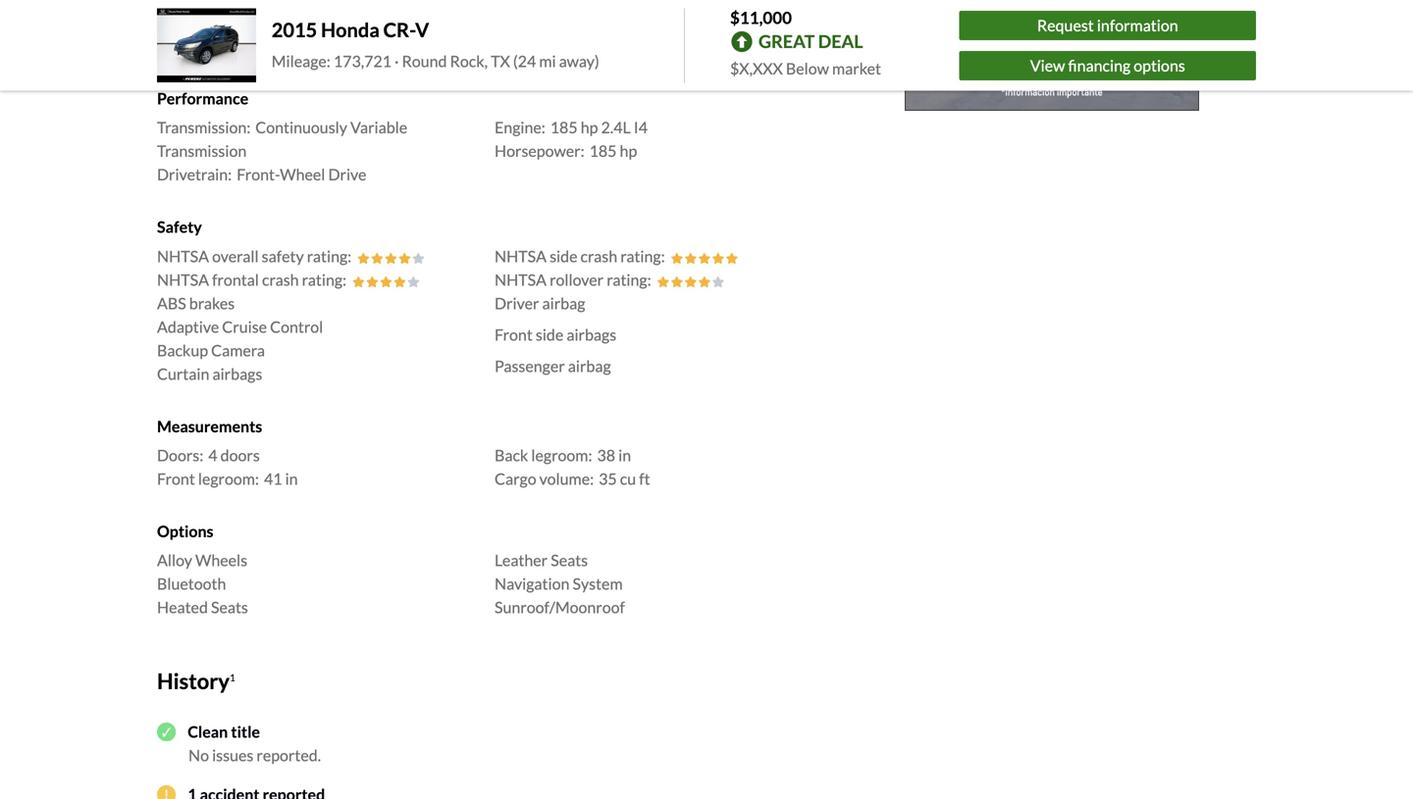 Task type: locate. For each thing, give the bounding box(es) containing it.
airbags
[[567, 325, 617, 344], [212, 364, 262, 384]]

1 vertical spatial hp
[[620, 141, 637, 161]]

side for crash
[[550, 247, 578, 266]]

0 horizontal spatial 185
[[550, 118, 578, 137]]

view financing options button
[[959, 51, 1256, 80]]

0 vertical spatial legroom:
[[531, 446, 592, 465]]

hp left the 2.4l
[[581, 118, 598, 137]]

deal
[[818, 31, 863, 52]]

1 horizontal spatial hp
[[620, 141, 637, 161]]

back
[[495, 446, 528, 465]]

leather seats navigation system sunroof/moonroof
[[495, 551, 625, 618]]

vdpalert image
[[157, 786, 176, 800]]

mpg right the 27
[[298, 36, 334, 55]]

0 horizontal spatial airbags
[[212, 364, 262, 384]]

mileage: left the 27
[[215, 36, 272, 55]]

rating: up nhtsa rollover rating:
[[620, 247, 665, 266]]

leather
[[495, 551, 548, 570]]

1 horizontal spatial seats
[[551, 551, 588, 570]]

rating: down "safety"
[[302, 270, 347, 289]]

1 horizontal spatial gas
[[231, 12, 254, 31]]

0 vertical spatial in
[[618, 446, 631, 465]]

rating: right "safety"
[[307, 247, 352, 266]]

side
[[550, 247, 578, 266], [536, 325, 564, 344]]

0 horizontal spatial seats
[[211, 598, 248, 618]]

continuously
[[255, 118, 347, 137]]

0 horizontal spatial front
[[157, 470, 195, 489]]

1 horizontal spatial mpg
[[345, 12, 381, 31]]

advertisement region
[[905, 0, 1199, 111]]

185 up horsepower:
[[550, 118, 578, 137]]

0 vertical spatial airbag
[[542, 294, 585, 313]]

legroom: inside doors: 4 doors front legroom: 41 in
[[198, 470, 259, 489]]

rating: for nhtsa overall safety rating:
[[307, 247, 352, 266]]

legroom: down the "doors"
[[198, 470, 259, 489]]

great
[[759, 31, 815, 52]]

financing
[[1068, 56, 1131, 75]]

nhtsa
[[157, 247, 209, 266], [495, 247, 547, 266], [157, 270, 209, 289], [495, 270, 547, 289]]

gas
[[231, 12, 254, 31], [189, 36, 212, 55]]

in right 38
[[618, 446, 631, 465]]

mpg
[[345, 12, 381, 31], [298, 36, 334, 55]]

in right 41
[[285, 470, 298, 489]]

0 horizontal spatial crash
[[262, 270, 299, 289]]

1 horizontal spatial legroom:
[[531, 446, 592, 465]]

airbag down nhtsa rollover rating:
[[542, 294, 585, 313]]

0 horizontal spatial mpg
[[298, 36, 334, 55]]

airbags up passenger airbag
[[567, 325, 617, 344]]

gas right combined
[[231, 12, 254, 31]]

seats up system
[[551, 551, 588, 570]]

crash
[[581, 247, 617, 266], [262, 270, 299, 289]]

round
[[402, 51, 447, 71]]

mileage: up the 27
[[257, 12, 314, 31]]

1 vertical spatial front
[[157, 470, 195, 489]]

doors
[[220, 446, 260, 465]]

front-
[[237, 165, 280, 184]]

safety
[[262, 247, 304, 266]]

rating:
[[307, 247, 352, 266], [620, 247, 665, 266], [302, 270, 347, 289], [607, 270, 651, 289]]

cargo
[[495, 470, 536, 489]]

in inside "back legroom: 38 in cargo volume: 35 cu ft"
[[618, 446, 631, 465]]

mi
[[539, 51, 556, 71]]

transmission
[[157, 141, 247, 161]]

seats down bluetooth
[[211, 598, 248, 618]]

1 vertical spatial side
[[536, 325, 564, 344]]

0 vertical spatial seats
[[551, 551, 588, 570]]

no issues reported.
[[188, 746, 321, 766]]

1 vertical spatial mpg
[[298, 36, 334, 55]]

1 vertical spatial in
[[285, 470, 298, 489]]

1 horizontal spatial crash
[[581, 247, 617, 266]]

away)
[[559, 51, 599, 71]]

38
[[597, 446, 615, 465]]

side up nhtsa rollover rating:
[[550, 247, 578, 266]]

1 vertical spatial crash
[[262, 270, 299, 289]]

0 horizontal spatial in
[[285, 470, 298, 489]]

front down 'doors:'
[[157, 470, 195, 489]]

1 vertical spatial airbag
[[568, 357, 611, 376]]

adaptive
[[157, 317, 219, 336]]

1 horizontal spatial 185
[[589, 141, 617, 161]]

abs
[[157, 294, 186, 313]]

2015 honda cr-v mileage: 173,721 · round rock, tx (24 mi away)
[[272, 18, 599, 71]]

options
[[157, 522, 214, 541]]

overall
[[212, 247, 259, 266]]

1 horizontal spatial in
[[618, 446, 631, 465]]

front down driver
[[495, 325, 533, 344]]

alloy wheels bluetooth heated seats
[[157, 551, 248, 618]]

title
[[231, 723, 260, 742]]

nhtsa for nhtsa rollover rating:
[[495, 270, 547, 289]]

airbag down front side airbags
[[568, 357, 611, 376]]

front
[[495, 325, 533, 344], [157, 470, 195, 489]]

passenger
[[495, 357, 565, 376]]

seats
[[551, 551, 588, 570], [211, 598, 248, 618]]

crash down "safety"
[[262, 270, 299, 289]]

crash up rollover
[[581, 247, 617, 266]]

nhtsa for nhtsa overall safety rating:
[[157, 247, 209, 266]]

backup
[[157, 341, 208, 360]]

1 vertical spatial airbags
[[212, 364, 262, 384]]

airbags inside abs brakes adaptive cruise control backup camera curtain airbags
[[212, 364, 262, 384]]

v
[[415, 18, 429, 42]]

hp down i4
[[620, 141, 637, 161]]

1 vertical spatial seats
[[211, 598, 248, 618]]

i4
[[634, 118, 648, 137]]

measurements
[[157, 417, 262, 436]]

0 horizontal spatial legroom:
[[198, 470, 259, 489]]

$x,xxx
[[730, 59, 783, 78]]

front side airbags
[[495, 325, 617, 344]]

0 vertical spatial 185
[[550, 118, 578, 137]]

mpg right 30
[[345, 12, 381, 31]]

legroom: up volume:
[[531, 446, 592, 465]]

1 vertical spatial legroom:
[[198, 470, 259, 489]]

airbags down camera
[[212, 364, 262, 384]]

request
[[1037, 16, 1094, 35]]

great deal
[[759, 31, 863, 52]]

airbag for passenger airbag
[[568, 357, 611, 376]]

wheel
[[280, 165, 325, 184]]

0 vertical spatial mpg
[[345, 12, 381, 31]]

1 vertical spatial 185
[[589, 141, 617, 161]]

185 down the 2.4l
[[589, 141, 617, 161]]

horsepower:
[[495, 141, 585, 161]]

0 horizontal spatial hp
[[581, 118, 598, 137]]

legroom: inside "back legroom: 38 in cargo volume: 35 cu ft"
[[531, 446, 592, 465]]

0 horizontal spatial gas
[[189, 36, 212, 55]]

view financing options
[[1030, 56, 1185, 75]]

·
[[395, 51, 399, 71]]

0 vertical spatial side
[[550, 247, 578, 266]]

0 vertical spatial crash
[[581, 247, 617, 266]]

front inside doors: 4 doors front legroom: 41 in
[[157, 470, 195, 489]]

legroom:
[[531, 446, 592, 465], [198, 470, 259, 489]]

nhtsa overall safety rating:
[[157, 247, 352, 266]]

1 horizontal spatial front
[[495, 325, 533, 344]]

reported.
[[257, 746, 321, 766]]

gas down combined
[[189, 36, 212, 55]]

request information button
[[959, 11, 1256, 40]]

brakes
[[189, 294, 235, 313]]

0 vertical spatial gas
[[231, 12, 254, 31]]

1 horizontal spatial airbags
[[567, 325, 617, 344]]

cr-
[[383, 18, 415, 42]]

side up passenger airbag
[[536, 325, 564, 344]]

curtain
[[157, 364, 209, 384]]

airbag
[[542, 294, 585, 313], [568, 357, 611, 376]]

rating: right rollover
[[607, 270, 651, 289]]



Task type: vqa. For each thing, say whether or not it's contained in the screenshot.
rightmost Start
no



Task type: describe. For each thing, give the bounding box(es) containing it.
drivetrain:
[[157, 165, 232, 184]]

nhtsa frontal crash rating:
[[157, 270, 347, 289]]

seats inside alloy wheels bluetooth heated seats
[[211, 598, 248, 618]]

rollover
[[550, 270, 604, 289]]

tx
[[491, 51, 510, 71]]

doors: 4 doors front legroom: 41 in
[[157, 446, 298, 489]]

bluetooth
[[157, 575, 226, 594]]

system
[[573, 575, 623, 594]]

vdpcheck image
[[157, 723, 176, 742]]

history 1
[[157, 669, 235, 695]]

honda
[[321, 18, 380, 42]]

history
[[157, 669, 230, 695]]

seats inside the leather seats navigation system sunroof/moonroof
[[551, 551, 588, 570]]

wheels
[[195, 551, 247, 570]]

variable
[[350, 118, 407, 137]]

2.4l
[[601, 118, 631, 137]]

(24
[[513, 51, 536, 71]]

in inside doors: 4 doors front legroom: 41 in
[[285, 470, 298, 489]]

0 vertical spatial mileage:
[[257, 12, 314, 31]]

combined
[[157, 12, 228, 31]]

sunroof/moonroof
[[495, 598, 625, 618]]

driver airbag
[[495, 294, 585, 313]]

27
[[277, 36, 295, 55]]

rating: for nhtsa frontal crash rating:
[[302, 270, 347, 289]]

ft
[[639, 470, 650, 489]]

$x,xxx below market
[[730, 59, 881, 78]]

nhtsa for nhtsa frontal crash rating:
[[157, 270, 209, 289]]

rock,
[[450, 51, 488, 71]]

information
[[1097, 16, 1178, 35]]

control
[[270, 317, 323, 336]]

clean title
[[188, 723, 260, 742]]

doors:
[[157, 446, 203, 465]]

engine:
[[495, 118, 545, 137]]

clean
[[188, 723, 228, 742]]

heated
[[157, 598, 208, 618]]

driver
[[495, 294, 539, 313]]

below
[[786, 59, 829, 78]]

0 vertical spatial front
[[495, 325, 533, 344]]

options
[[1134, 56, 1185, 75]]

transmission:
[[157, 118, 251, 137]]

crash for side
[[581, 247, 617, 266]]

drive
[[328, 165, 366, 184]]

alloy
[[157, 551, 192, 570]]

continuously variable transmission
[[157, 118, 407, 161]]

2015 honda cr-v image
[[157, 8, 256, 83]]

request information
[[1037, 16, 1178, 35]]

no
[[188, 746, 209, 766]]

airbag for driver airbag
[[542, 294, 585, 313]]

cu
[[620, 470, 636, 489]]

crash for frontal
[[262, 270, 299, 289]]

side for airbags
[[536, 325, 564, 344]]

nhtsa side crash rating:
[[495, 247, 665, 266]]

back legroom: 38 in cargo volume: 35 cu ft
[[495, 446, 650, 489]]

0 vertical spatial airbags
[[567, 325, 617, 344]]

nhtsa for nhtsa side crash rating:
[[495, 247, 547, 266]]

drivetrain: front-wheel drive
[[157, 165, 366, 184]]

4
[[208, 446, 217, 465]]

combined gas mileage: 30 mpg city gas mileage: 27 mpg
[[157, 12, 381, 55]]

mileage:
[[272, 51, 331, 71]]

volume:
[[539, 470, 594, 489]]

1 vertical spatial gas
[[189, 36, 212, 55]]

cruise
[[222, 317, 267, 336]]

navigation
[[495, 575, 570, 594]]

nhtsa rollover rating:
[[495, 270, 651, 289]]

1 vertical spatial mileage:
[[215, 36, 272, 55]]

0 vertical spatial hp
[[581, 118, 598, 137]]

41
[[264, 470, 282, 489]]

30
[[324, 12, 342, 31]]

engine: 185 hp 2.4l i4 horsepower: 185 hp
[[495, 118, 648, 161]]

city
[[157, 36, 186, 55]]

1
[[230, 673, 235, 684]]

market
[[832, 59, 881, 78]]

issues
[[212, 746, 253, 766]]

2015
[[272, 18, 317, 42]]

rating: for nhtsa side crash rating:
[[620, 247, 665, 266]]

camera
[[211, 341, 265, 360]]

safety
[[157, 217, 202, 237]]

$11,000
[[730, 7, 792, 27]]

performance
[[157, 89, 249, 108]]



